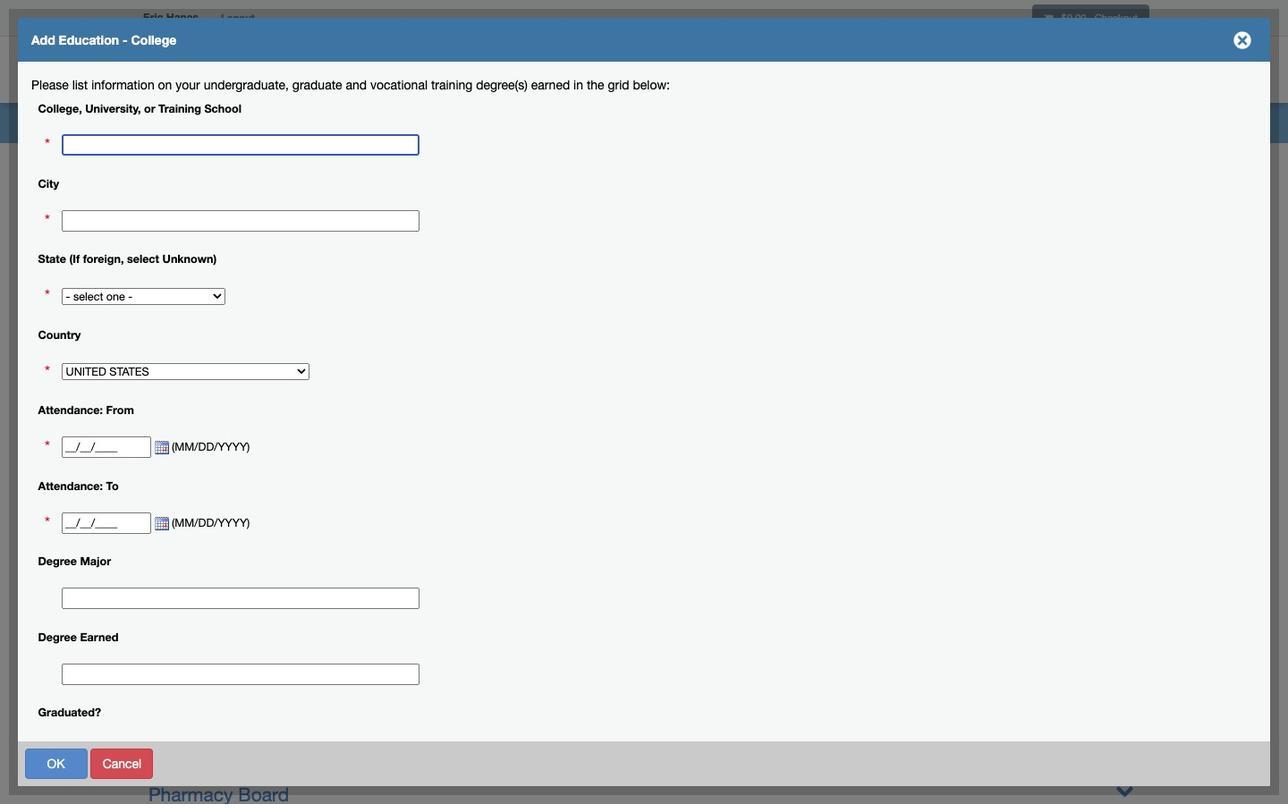 Task type: locate. For each thing, give the bounding box(es) containing it.
advanced
[[214, 656, 270, 670], [214, 684, 270, 698]]

university, up detective, security, fingerprint & alarm contractor board link
[[350, 356, 406, 370]]

my account link
[[922, 40, 1022, 103]]

1 horizontal spatial education information
[[219, 78, 343, 92]]

1 horizontal spatial or
[[409, 356, 420, 370]]

1 vertical spatial nurse
[[323, 684, 356, 698]]

board
[[249, 232, 300, 253], [255, 261, 306, 283], [306, 291, 357, 312], [208, 350, 259, 371], [578, 379, 629, 401], [303, 439, 354, 460], [219, 527, 270, 549], [260, 601, 294, 615], [339, 754, 390, 776]]

1 vertical spatial application
[[45, 200, 108, 215]]

1 vertical spatial practice
[[273, 684, 319, 698]]

nursing for nursing board
[[214, 601, 257, 615]]

close window image
[[1229, 26, 1257, 55]]

2 vertical spatial nursing
[[214, 601, 257, 615]]

information up with
[[279, 78, 343, 92]]

* up public
[[45, 287, 50, 305]]

0 vertical spatial information
[[279, 78, 343, 92]]

delete this row image
[[255, 231, 269, 245]]

start for second start link
[[140, 656, 167, 670]]

fingerprint
[[316, 379, 406, 401]]

detective,
[[149, 379, 233, 401]]

1 application from the top
[[45, 109, 108, 124]]

or up detective, security, fingerprint & alarm contractor board link
[[409, 356, 420, 370]]

2 attendance: from the top
[[38, 480, 103, 493]]

date of birth
[[45, 419, 115, 433]]

1 vertical spatial university,
[[350, 356, 406, 370]]

2 advanced from the top
[[214, 684, 270, 698]]

nursing down permit
[[149, 527, 214, 549]]

practice down nursing board
[[273, 656, 319, 670]]

1 vertical spatial advanced
[[214, 684, 270, 698]]

action
[[255, 204, 289, 217], [255, 372, 289, 386]]

0 vertical spatial start
[[140, 601, 167, 615]]

None button
[[25, 749, 87, 779], [91, 749, 153, 779], [226, 749, 298, 779], [301, 749, 351, 779], [1140, 749, 1251, 779], [25, 749, 87, 779], [91, 749, 153, 779], [226, 749, 298, 779], [301, 749, 351, 779], [1140, 749, 1251, 779]]

0 vertical spatial application
[[45, 109, 108, 124]]

undergraduate,
[[204, 78, 289, 92]]

2 vertical spatial or
[[409, 356, 420, 370]]

nursing
[[107, 510, 151, 524], [149, 527, 214, 549], [214, 601, 257, 615]]

practice for second start link
[[273, 656, 319, 670]]

0 vertical spatial attendance:
[[38, 404, 103, 417]]

contact
[[77, 264, 122, 278]]

architecture board link
[[149, 261, 306, 283]]

&
[[411, 379, 423, 401], [358, 527, 370, 549]]

0 horizontal spatial college, university, or training school
[[38, 102, 242, 115]]

0 horizontal spatial school
[[204, 102, 242, 115]]

2 horizontal spatial or
[[491, 204, 502, 217]]

advanced practice nurse up occupational therapy board link
[[214, 684, 356, 698]]

school for action
[[303, 372, 340, 386]]

training down your at the left top of the page
[[159, 102, 201, 115]]

1 vertical spatial action
[[255, 372, 289, 386]]

2 horizontal spatial school
[[348, 204, 385, 217]]

1 advanced from the top
[[214, 656, 270, 670]]

from
[[106, 404, 134, 417]]

application down registered
[[45, 109, 108, 124]]

in
[[574, 78, 584, 92]]

school inside 25. please list information on your undergraduate, graduate and vocational training degree(s) earned in the grid below: "element"
[[303, 372, 340, 386]]

1 horizontal spatial university,
[[350, 356, 406, 370]]

(rn,
[[275, 527, 311, 549]]

2 vertical spatial start link
[[140, 684, 167, 698]]

and inside public and mailing addresses
[[83, 310, 104, 324]]

please list information on your undergraduate, graduate and vocational training degree(s) earned in the grid below:
[[31, 78, 670, 92]]

1 start from the top
[[140, 601, 167, 615]]

0 vertical spatial start link
[[140, 601, 167, 615]]

0 horizontal spatial education information
[[45, 601, 168, 616]]

and up addresses on the left of the page
[[83, 310, 104, 324]]

0 vertical spatial degree
[[38, 555, 77, 569]]

* up military at left
[[45, 136, 50, 153]]

2 nurse from the top
[[323, 684, 356, 698]]

0 horizontal spatial university,
[[85, 102, 141, 115]]

eric hanes
[[143, 11, 199, 24]]

information down location at left
[[105, 601, 168, 616]]

select
[[127, 253, 159, 266]]

or down information
[[144, 102, 155, 115]]

1 vertical spatial or
[[491, 204, 502, 217]]

Attendance: To text field
[[61, 513, 151, 534]]

education information up the marked
[[219, 78, 343, 92]]

1 horizontal spatial training
[[424, 356, 466, 370]]

advanced down nursing board
[[214, 656, 270, 670]]

2 degree from the top
[[38, 631, 77, 644]]

school left type
[[348, 204, 385, 217]]

(mm/dd/yyyy) for attendance: to text field in the bottom of the page
[[169, 516, 259, 530]]

primary school type (high school, or ged)
[[303, 204, 533, 217]]

graduated?
[[38, 706, 101, 720]]

1 degree from the top
[[38, 555, 77, 569]]

None image field
[[151, 441, 169, 456], [151, 517, 169, 531], [151, 441, 169, 456], [151, 517, 169, 531]]

1 horizontal spatial college, university, or training school
[[303, 356, 466, 386]]

registered
[[45, 91, 105, 106]]

2 vertical spatial school
[[303, 372, 340, 386]]

training for action
[[424, 356, 466, 370]]

1 vertical spatial start
[[140, 656, 167, 670]]

school up "fields"
[[204, 102, 242, 115]]

education information up earned
[[45, 601, 168, 616]]

degree(s)
[[476, 78, 528, 92]]

college, university, or training school down information
[[38, 102, 242, 115]]

accounting board link
[[149, 232, 300, 253]]

1 horizontal spatial college,
[[303, 356, 347, 370]]

chevron down image
[[1116, 781, 1135, 800]]

training inside "element"
[[424, 356, 466, 370]]

degree
[[38, 555, 77, 569], [38, 631, 77, 644]]

advanced practice nurse down nursing board
[[214, 656, 356, 670]]

& left alarm
[[411, 379, 423, 401]]

1 vertical spatial attendance:
[[38, 480, 103, 493]]

2 practice from the top
[[273, 684, 319, 698]]

City text field
[[61, 210, 419, 232]]

1 vertical spatial nursing
[[149, 527, 214, 549]]

occupational
[[149, 754, 260, 776]]

collection agency board link
[[149, 291, 357, 312]]

nursing down to
[[107, 510, 151, 524]]

degree left earned
[[38, 631, 77, 644]]

school up company
[[303, 372, 340, 386]]

education up "fields"
[[219, 78, 276, 92]]

or inside "element"
[[409, 356, 420, 370]]

action inside 24. please list information on your primary school education in the grid below: element
[[255, 204, 289, 217]]

college, for please list information on your undergraduate, graduate and vocational training degree(s) earned in the grid below:
[[38, 102, 82, 115]]

application method
[[45, 200, 154, 215]]

2 (mm/dd/yyyy) from the top
[[169, 516, 259, 530]]

action up limited liability company link
[[255, 372, 289, 386]]

0 vertical spatial action
[[255, 204, 289, 217]]

1 (mm/dd/yyyy) from the top
[[169, 441, 259, 454]]

Degree Major text field
[[61, 588, 419, 610]]

agency
[[238, 291, 301, 312]]

1 practice from the top
[[273, 656, 319, 670]]

0 vertical spatial university,
[[85, 102, 141, 115]]

0 vertical spatial college,
[[38, 102, 82, 115]]

1 vertical spatial start link
[[140, 656, 167, 670]]

0 vertical spatial &
[[411, 379, 423, 401]]

attendance: up the of
[[38, 404, 103, 417]]

attendance:
[[38, 404, 103, 417], [38, 480, 103, 493]]

0 vertical spatial therapy
[[230, 439, 298, 460]]

advanced for 1st start link from the bottom
[[214, 684, 270, 698]]

accounting board architecture board collection agency board
[[149, 232, 357, 312]]

college, university, or training school
[[38, 102, 242, 115], [303, 356, 466, 386]]

graduated
[[303, 230, 357, 244]]

college, inside 25. please list information on your undergraduate, graduate and vocational training degree(s) earned in the grid below: "element"
[[303, 356, 347, 370]]

university, inside college, university, or training school
[[350, 356, 406, 370]]

0 vertical spatial or
[[144, 102, 155, 115]]

1 vertical spatial degree
[[38, 631, 77, 644]]

degree left major
[[38, 555, 77, 569]]

university,
[[85, 102, 141, 115], [350, 356, 406, 370]]

application down city
[[45, 200, 108, 215]]

1 attendance: from the top
[[38, 404, 103, 417]]

required.
[[436, 122, 489, 137]]

services
[[1077, 65, 1128, 78]]

1 horizontal spatial &
[[411, 379, 423, 401]]

action up delete this row "image"
[[255, 204, 289, 217]]

information
[[91, 78, 155, 92]]

action inside 25. please list information on your undergraduate, graduate and vocational training degree(s) earned in the grid below: "element"
[[255, 372, 289, 386]]

information up from
[[97, 373, 161, 388]]

& right lpn
[[358, 527, 370, 549]]

corporation
[[220, 498, 320, 519]]

list
[[72, 78, 88, 92]]

1 horizontal spatial school
[[303, 372, 340, 386]]

professional
[[116, 32, 213, 47]]

illinois department of financial and professional regulation image
[[134, 40, 542, 98]]

1 vertical spatial college,
[[303, 356, 347, 370]]

or
[[144, 102, 155, 115], [491, 204, 502, 217], [409, 356, 420, 370]]

college, university, or training school for please list information on your undergraduate, graduate and vocational training degree(s) earned in the grid below:
[[38, 102, 242, 115]]

marked
[[258, 122, 304, 137]]

authorization for third- party contact
[[45, 246, 174, 278]]

1 vertical spatial school
[[348, 204, 385, 217]]

temporary nursing permit
[[45, 510, 191, 524]]

occupational therapy board
[[149, 754, 390, 776]]

dental
[[149, 350, 203, 371]]

0 vertical spatial training
[[159, 102, 201, 115]]

accounting
[[149, 232, 244, 253]]

college, down please
[[38, 102, 82, 115]]

0 vertical spatial practice
[[273, 656, 319, 670]]

and right graduate
[[346, 78, 367, 92]]

0 vertical spatial nurse
[[323, 656, 356, 670]]

3 start from the top
[[140, 684, 167, 698]]

0 horizontal spatial and
[[83, 310, 104, 324]]

my
[[936, 65, 952, 78]]

country
[[38, 328, 81, 342]]

training
[[159, 102, 201, 115], [424, 356, 466, 370]]

1 vertical spatial training
[[424, 356, 466, 370]]

*
[[405, 122, 410, 137], [45, 136, 50, 153], [45, 211, 50, 229], [45, 287, 50, 305], [45, 362, 50, 380], [45, 438, 50, 456], [45, 514, 50, 531], [45, 740, 50, 758]]

education up degree earned
[[45, 601, 101, 616]]

College, University, or Training School text field
[[61, 135, 419, 156]]

1 vertical spatial &
[[358, 527, 370, 549]]

0 horizontal spatial or
[[144, 102, 155, 115]]

degree for degree earned
[[38, 631, 77, 644]]

earned
[[80, 631, 118, 644]]

school for please list information on your undergraduate, graduate and vocational training degree(s) earned in the grid below:
[[204, 102, 242, 115]]

advanced practice nurse
[[214, 656, 356, 670], [214, 684, 356, 698]]

1 vertical spatial advanced practice nurse
[[214, 684, 356, 698]]

practice up occupational therapy board
[[273, 684, 319, 698]]

college, university, or training school inside 25. please list information on your undergraduate, graduate and vocational training degree(s) earned in the grid below: "element"
[[303, 356, 466, 386]]

personal
[[45, 373, 94, 388]]

0 vertical spatial advanced
[[214, 656, 270, 670]]

or for action
[[409, 356, 420, 370]]

lpn
[[317, 527, 353, 549]]

attendance: up temporary
[[38, 480, 103, 493]]

massage
[[149, 439, 225, 460]]

college
[[131, 32, 177, 47]]

school
[[204, 102, 242, 115], [348, 204, 385, 217], [303, 372, 340, 386]]

start
[[140, 601, 167, 615], [140, 656, 167, 670], [140, 684, 167, 698]]

degree for degree major
[[38, 555, 77, 569]]

type
[[388, 204, 413, 217]]

1 vertical spatial college, university, or training school
[[303, 356, 466, 386]]

application inside registered nurse(rn) application instructions
[[45, 109, 108, 124]]

attendance: to
[[38, 480, 119, 493]]

2 start from the top
[[140, 656, 167, 670]]

training up alarm
[[424, 356, 466, 370]]

0 vertical spatial school
[[204, 102, 242, 115]]

degree major
[[38, 555, 111, 569]]

0 vertical spatial (mm/dd/yyyy)
[[169, 441, 259, 454]]

medical corporation link
[[149, 498, 320, 519]]

edit this row image
[[275, 232, 293, 244]]

(mm/dd/yyyy)
[[169, 441, 259, 454], [169, 516, 259, 530]]

unknown)
[[162, 253, 217, 266]]

application
[[45, 109, 108, 124], [45, 200, 108, 215]]

below:
[[633, 78, 670, 92]]

0 horizontal spatial college,
[[38, 102, 82, 115]]

1 nurse from the top
[[323, 656, 356, 670]]

limited liability company link
[[149, 409, 366, 430]]

1 vertical spatial and
[[83, 310, 104, 324]]

0 horizontal spatial &
[[358, 527, 370, 549]]

Attendance: From text field
[[61, 437, 151, 459]]

nursing up 'degree earned' text field
[[214, 601, 257, 615]]

or left ged)
[[491, 204, 502, 217]]

university, down information
[[85, 102, 141, 115]]

and
[[346, 78, 367, 92], [83, 310, 104, 324]]

online services link
[[1022, 40, 1155, 103]]

college, university, or training school up company
[[303, 356, 466, 386]]

2 vertical spatial start
[[140, 684, 167, 698]]

0 horizontal spatial training
[[159, 102, 201, 115]]

1 action from the top
[[255, 204, 289, 217]]

school,
[[448, 204, 488, 217]]

0 vertical spatial education information
[[219, 78, 343, 92]]

0 vertical spatial advanced practice nurse
[[214, 656, 356, 670]]

education down temporary
[[45, 556, 101, 570]]

college, up "fingerprint"
[[303, 356, 347, 370]]

1 horizontal spatial and
[[346, 78, 367, 92]]

advanced for second start link
[[214, 656, 270, 670]]

advanced up occupational therapy board
[[214, 684, 270, 698]]

2 action from the top
[[255, 372, 289, 386]]

0 vertical spatial college, university, or training school
[[38, 102, 242, 115]]

1 start link from the top
[[140, 601, 167, 615]]

1 vertical spatial (mm/dd/yyyy)
[[169, 516, 259, 530]]



Task type: describe. For each thing, give the bounding box(es) containing it.
security,
[[238, 379, 310, 401]]

* down attendance: to
[[45, 514, 50, 531]]

status
[[89, 155, 125, 169]]

university, for action
[[350, 356, 406, 370]]

attendance: from
[[38, 404, 134, 417]]

detective, security, fingerprint & alarm contractor board link
[[149, 379, 629, 401]]

home
[[876, 65, 908, 78]]

limited
[[149, 409, 211, 430]]

method
[[111, 200, 154, 215]]

alarm
[[428, 379, 477, 401]]

medical corporation
[[149, 498, 320, 519]]

state
[[38, 253, 66, 266]]

of
[[74, 419, 85, 433]]

Degree Earned text field
[[61, 664, 419, 685]]

* left are
[[405, 122, 410, 137]]

to
[[106, 480, 119, 493]]

therapy inside dental board detective, security, fingerprint & alarm contractor board limited liability company massage therapy board
[[230, 439, 298, 460]]

* down country
[[45, 362, 50, 380]]

0 vertical spatial and
[[346, 78, 367, 92]]

24. please list information on your primary school education in the grid below: element
[[249, 197, 1155, 251]]

temporary
[[45, 510, 104, 524]]

$0.00
[[1062, 12, 1087, 23]]

foreign,
[[83, 253, 124, 266]]

graduate
[[293, 78, 342, 92]]

nurse
[[217, 32, 261, 47]]

1 vertical spatial education information
[[45, 601, 168, 616]]

add
[[31, 32, 55, 47]]

online
[[1036, 65, 1074, 78]]

* down date
[[45, 438, 50, 456]]

(high
[[416, 204, 444, 217]]

* down graduated?
[[45, 740, 50, 758]]

public
[[45, 310, 80, 324]]

shopping cart image
[[1044, 13, 1054, 23]]

registered professional nurse
[[31, 32, 261, 47]]

college, for action
[[303, 356, 347, 370]]

degree earned
[[38, 631, 118, 644]]

attendance: for attendance: to
[[38, 480, 103, 493]]

the
[[587, 78, 605, 92]]

2 start link from the top
[[140, 656, 167, 670]]

& inside dental board detective, security, fingerprint & alarm contractor board limited liability company massage therapy board
[[411, 379, 423, 401]]

2 vertical spatial information
[[105, 601, 168, 616]]

collection
[[149, 291, 233, 312]]

home link
[[862, 40, 922, 103]]

military status
[[45, 155, 125, 169]]

apn)
[[375, 527, 418, 549]]

action for primary school type (high school, or ged)
[[255, 204, 289, 217]]

(if
[[69, 253, 80, 266]]

fields
[[219, 122, 255, 137]]

authorization
[[45, 246, 119, 260]]

major
[[80, 555, 111, 569]]

logout link
[[208, 0, 268, 36]]

dental board link
[[149, 350, 259, 371]]

massage therapy board link
[[149, 439, 354, 460]]

nurse for 1st start link from the bottom
[[323, 684, 356, 698]]

earned
[[531, 78, 570, 92]]

0 vertical spatial nursing
[[107, 510, 151, 524]]

medical
[[149, 498, 215, 519]]

practice for 1st start link from the bottom
[[273, 684, 319, 698]]

occupational therapy board link
[[149, 754, 390, 776]]

or for please list information on your undergraduate, graduate and vocational training degree(s) earned in the grid below:
[[144, 102, 155, 115]]

permit
[[154, 510, 191, 524]]

attendance: for attendance: from
[[38, 404, 103, 417]]

add education - college
[[31, 32, 177, 47]]

nursing board
[[214, 601, 294, 615]]

grid
[[608, 78, 630, 92]]

public and mailing addresses
[[45, 310, 148, 342]]

training for please list information on your undergraduate, graduate and vocational training degree(s) earned in the grid below:
[[159, 102, 201, 115]]

1 vertical spatial therapy
[[266, 754, 334, 776]]

online services
[[1036, 65, 1131, 78]]

registered nurse(rn) application instructions
[[45, 91, 177, 124]]

nurse for second start link
[[323, 656, 356, 670]]

college, university, or training school for action
[[303, 356, 466, 386]]

checkout
[[1095, 12, 1138, 23]]

city
[[38, 177, 59, 191]]

(mm/dd/yyyy) for attendance: from text field at bottom
[[169, 441, 259, 454]]

ged)
[[505, 204, 533, 217]]

nursing board (rn, lpn & apn)
[[149, 527, 418, 549]]

-
[[123, 32, 128, 47]]

please
[[31, 78, 69, 92]]

mailing
[[108, 310, 148, 324]]

nursing for nursing board (rn, lpn & apn)
[[149, 527, 214, 549]]

liability
[[216, 409, 279, 430]]

start for 1st start link from the bottom
[[140, 684, 167, 698]]

start for 3rd start link from the bottom of the page
[[140, 601, 167, 615]]

action for college, university, or training school
[[255, 372, 289, 386]]

25. please list information on your undergraduate, graduate and vocational training degree(s) earned in the grid below: element
[[249, 350, 1251, 436]]

instructions
[[111, 109, 177, 124]]

account
[[955, 65, 1007, 78]]

on
[[158, 78, 172, 92]]

university, for please list information on your undergraduate, graduate and vocational training degree(s) earned in the grid below:
[[85, 102, 141, 115]]

military
[[45, 155, 85, 169]]

for
[[122, 246, 137, 260]]

3 start link from the top
[[140, 684, 167, 698]]

asterisk
[[354, 122, 402, 137]]

registered
[[31, 32, 112, 47]]

hanes
[[166, 11, 199, 24]]

party
[[45, 264, 74, 278]]

your
[[176, 78, 200, 92]]

$0.00 checkout
[[1059, 12, 1138, 23]]

nurse(rn)
[[109, 91, 166, 106]]

* down city
[[45, 211, 50, 229]]

education left the -
[[59, 32, 119, 47]]

2 application from the top
[[45, 200, 108, 215]]

dental board detective, security, fingerprint & alarm contractor board limited liability company massage therapy board
[[149, 350, 629, 460]]

personal information
[[45, 373, 161, 388]]

training
[[431, 78, 473, 92]]

1 advanced practice nurse from the top
[[214, 656, 356, 670]]

education location
[[45, 556, 153, 570]]

third-
[[141, 246, 174, 260]]

2 advanced practice nurse from the top
[[214, 684, 356, 698]]

with
[[307, 122, 332, 137]]

addresses
[[45, 328, 104, 342]]

are
[[414, 122, 433, 137]]

1 vertical spatial information
[[97, 373, 161, 388]]

close window image
[[1229, 26, 1257, 55]]

primary
[[303, 204, 345, 217]]



Task type: vqa. For each thing, say whether or not it's contained in the screenshot.
top trainee
no



